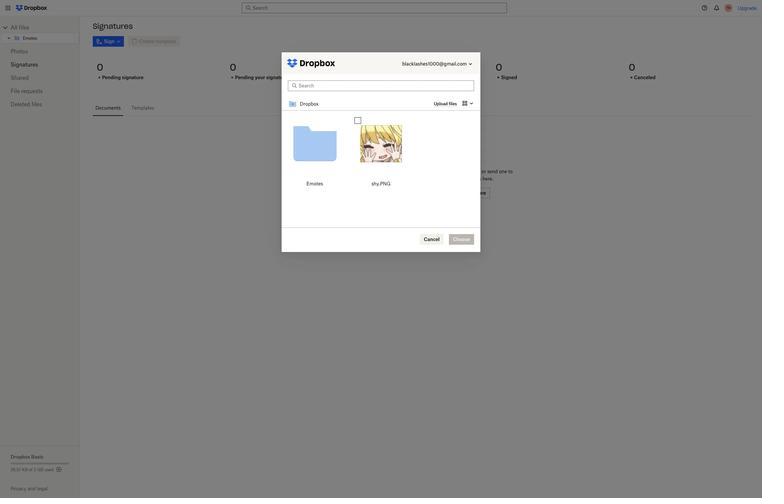 Task type: vqa. For each thing, say whether or not it's contained in the screenshot.
New
no



Task type: describe. For each thing, give the bounding box(es) containing it.
one
[[499, 169, 507, 174]]

for
[[429, 176, 436, 182]]

templates tab
[[129, 100, 157, 116]]

others
[[414, 176, 428, 182]]

choose a file to sign dialog
[[282, 53, 481, 252]]

documents tab
[[93, 100, 123, 116]]

dropbox logo - go to the homepage image
[[13, 3, 49, 13]]

dropbox
[[11, 455, 30, 460]]

privacy
[[11, 486, 26, 492]]

0 for pending your signature
[[230, 61, 236, 73]]

all
[[11, 24, 17, 31]]

deleted
[[11, 101, 30, 108]]

gb
[[37, 468, 43, 473]]

global header element
[[0, 0, 763, 16]]

deleted files
[[11, 101, 42, 108]]

declined
[[368, 75, 389, 80]]

your
[[255, 75, 265, 80]]

of
[[29, 468, 33, 473]]

0 for declined
[[363, 61, 369, 73]]

shared
[[11, 75, 29, 81]]

tab list containing documents
[[93, 100, 752, 116]]

0 for pending signature
[[97, 61, 103, 73]]

it
[[460, 176, 463, 182]]

legal
[[37, 486, 48, 492]]

emotes
[[23, 36, 37, 41]]

all files
[[11, 24, 29, 31]]

file requests link
[[11, 85, 69, 98]]

pending for pending signature
[[102, 75, 121, 80]]

all files tree
[[1, 22, 80, 43]]

emotes link
[[14, 34, 73, 42]]



Task type: locate. For each thing, give the bounding box(es) containing it.
2 signature from the left
[[266, 75, 288, 80]]

1 horizontal spatial signatures
[[93, 22, 133, 31]]

0 vertical spatial files
[[19, 24, 29, 31]]

photos
[[11, 48, 28, 55]]

upgrade
[[738, 5, 757, 11]]

templates
[[131, 105, 154, 111]]

whether
[[414, 169, 434, 174]]

files right all
[[19, 24, 29, 31]]

1 vertical spatial signatures
[[11, 61, 38, 68]]

files for all files
[[19, 24, 29, 31]]

2 0 from the left
[[230, 61, 236, 73]]

pending left 'your'
[[235, 75, 254, 80]]

signatures link
[[11, 58, 69, 71]]

here.
[[483, 176, 494, 182]]

shared link
[[11, 71, 69, 85]]

basic
[[31, 455, 44, 460]]

signature right 'your'
[[266, 75, 288, 80]]

2 pending from the left
[[235, 75, 254, 80]]

0 vertical spatial signatures
[[93, 22, 133, 31]]

signed
[[501, 75, 518, 80]]

privacy and legal link
[[11, 486, 80, 492]]

you
[[435, 169, 443, 174]]

0 horizontal spatial signature
[[122, 75, 144, 80]]

dropbox basic
[[11, 455, 44, 460]]

upgrade link
[[738, 5, 757, 11]]

1 horizontal spatial signature
[[266, 75, 288, 80]]

0 up signed
[[496, 61, 503, 73]]

signature up templates
[[122, 75, 144, 80]]

all files link
[[11, 22, 80, 33]]

0 up canceled
[[629, 61, 636, 73]]

0 for canceled
[[629, 61, 636, 73]]

privacy and legal
[[11, 486, 48, 492]]

1 pending from the left
[[102, 75, 121, 80]]

sign
[[444, 169, 453, 174]]

documents
[[95, 105, 121, 111]]

1 horizontal spatial files
[[32, 101, 42, 108]]

get more space image
[[55, 466, 63, 474]]

send
[[488, 169, 498, 174]]

photos link
[[11, 45, 69, 58]]

kb
[[22, 468, 28, 473]]

files down "file requests" 'link'
[[32, 101, 42, 108]]

requests
[[21, 88, 43, 94]]

pending signature
[[102, 75, 144, 80]]

1 0 from the left
[[97, 61, 103, 73]]

a
[[455, 169, 457, 174]]

used
[[44, 468, 54, 473]]

files for deleted files
[[32, 101, 42, 108]]

or
[[482, 169, 486, 174]]

and
[[28, 486, 36, 492]]

signatures inside signatures link
[[11, 61, 38, 68]]

pending
[[102, 75, 121, 80], [235, 75, 254, 80]]

28.57
[[11, 468, 21, 473]]

0 horizontal spatial files
[[19, 24, 29, 31]]

file
[[11, 88, 20, 94]]

canceled
[[634, 75, 656, 80]]

tab list
[[93, 100, 752, 116]]

pending up documents
[[102, 75, 121, 80]]

files
[[19, 24, 29, 31], [32, 101, 42, 108]]

1 vertical spatial files
[[32, 101, 42, 108]]

signature
[[122, 75, 144, 80], [266, 75, 288, 80]]

signature,
[[437, 176, 459, 182]]

whether you sign a document or send one to others for signature, it appears here.
[[414, 169, 513, 182]]

signatures
[[93, 22, 133, 31], [11, 61, 38, 68]]

0 up 'declined'
[[363, 61, 369, 73]]

document
[[458, 169, 481, 174]]

appears
[[464, 176, 482, 182]]

0 for signed
[[496, 61, 503, 73]]

0 up pending your signature
[[230, 61, 236, 73]]

file requests
[[11, 88, 43, 94]]

5 0 from the left
[[629, 61, 636, 73]]

3 0 from the left
[[363, 61, 369, 73]]

files inside "tree"
[[19, 24, 29, 31]]

0 horizontal spatial signatures
[[11, 61, 38, 68]]

pending your signature
[[235, 75, 288, 80]]

0 horizontal spatial pending
[[102, 75, 121, 80]]

to
[[509, 169, 513, 174]]

deleted files link
[[11, 98, 69, 111]]

28.57 kb of 2 gb used
[[11, 468, 54, 473]]

1 horizontal spatial pending
[[235, 75, 254, 80]]

1 signature from the left
[[122, 75, 144, 80]]

0 up pending signature
[[97, 61, 103, 73]]

0
[[97, 61, 103, 73], [230, 61, 236, 73], [363, 61, 369, 73], [496, 61, 503, 73], [629, 61, 636, 73]]

2
[[34, 468, 36, 473]]

4 0 from the left
[[496, 61, 503, 73]]

pending for pending your signature
[[235, 75, 254, 80]]



